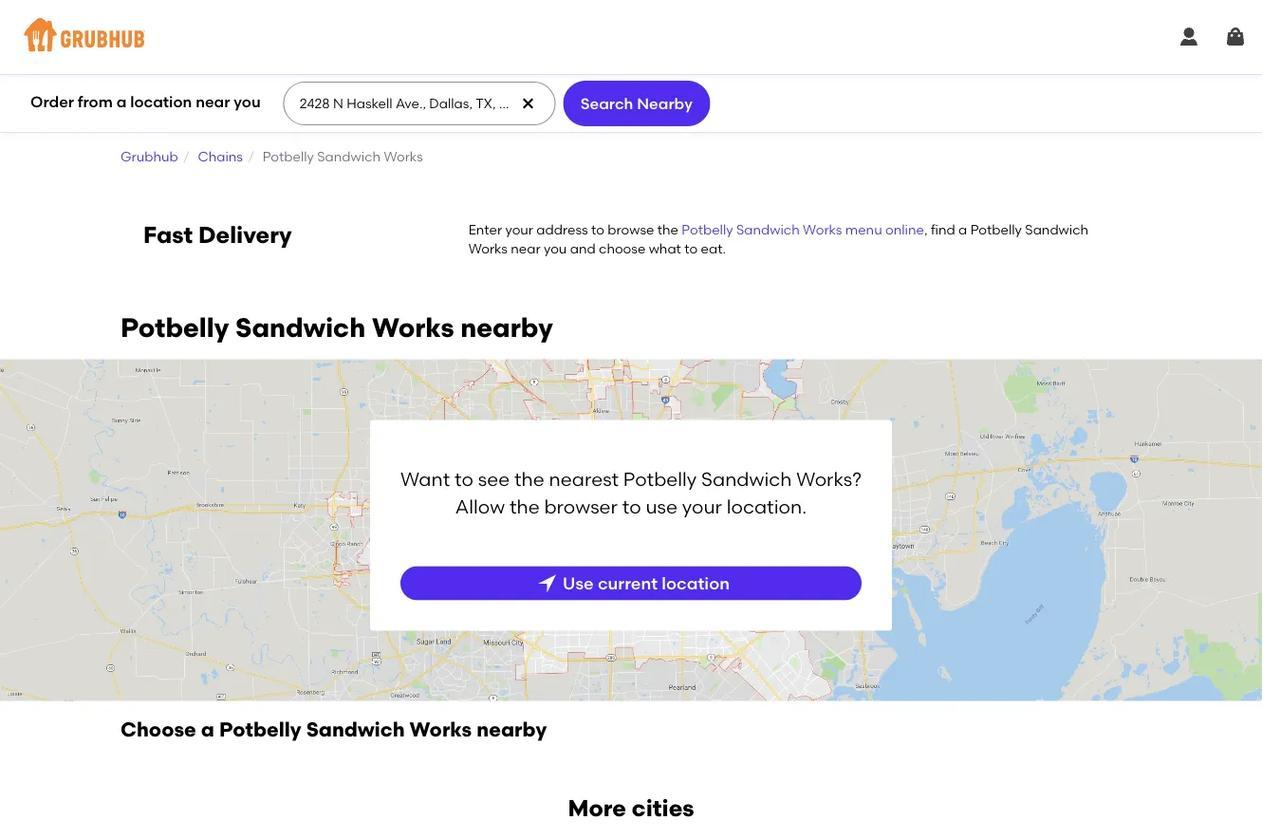 Task type: locate. For each thing, give the bounding box(es) containing it.
1 horizontal spatial svg image
[[1224, 26, 1247, 48]]

near
[[196, 92, 230, 111], [511, 240, 541, 256]]

1 horizontal spatial svg image
[[536, 572, 559, 595]]

a for location
[[116, 92, 127, 111]]

1 vertical spatial location
[[662, 573, 730, 594]]

and
[[570, 240, 596, 256]]

nearby
[[461, 312, 553, 344], [477, 717, 547, 741]]

0 horizontal spatial a
[[116, 92, 127, 111]]

,
[[924, 221, 928, 237]]

use current location
[[563, 573, 730, 594]]

your inside want to see the nearest potbelly sandwich works? allow the browser to use your location.
[[682, 496, 722, 518]]

near inside , find a potbelly sandwich works near you and choose what to eat.
[[511, 240, 541, 256]]

the down see
[[510, 496, 540, 518]]

svg image inside the use current location button
[[536, 572, 559, 595]]

enter your address to browse the potbelly sandwich works menu online
[[469, 221, 924, 237]]

to left see
[[455, 468, 474, 491]]

0 vertical spatial near
[[196, 92, 230, 111]]

chains
[[198, 149, 243, 165]]

more cities
[[568, 794, 694, 822]]

you
[[234, 92, 261, 111], [544, 240, 567, 256]]

address
[[537, 221, 588, 237]]

1 vertical spatial svg image
[[536, 572, 559, 595]]

the up what
[[658, 221, 679, 237]]

a right from
[[116, 92, 127, 111]]

the
[[658, 221, 679, 237], [514, 468, 545, 491], [510, 496, 540, 518]]

near down address
[[511, 240, 541, 256]]

location up grubhub link
[[130, 92, 192, 111]]

0 vertical spatial the
[[658, 221, 679, 237]]

from
[[78, 92, 113, 111]]

location inside button
[[662, 573, 730, 594]]

a right choose
[[201, 717, 214, 741]]

use current location button
[[401, 566, 862, 600]]

1 horizontal spatial you
[[544, 240, 567, 256]]

allow
[[455, 496, 505, 518]]

1 vertical spatial your
[[682, 496, 722, 518]]

sandwich
[[317, 149, 381, 165], [737, 221, 800, 237], [1025, 221, 1089, 237], [235, 312, 366, 344], [702, 468, 792, 491], [306, 717, 405, 741]]

1 vertical spatial a
[[959, 221, 968, 237]]

chains link
[[198, 149, 243, 165]]

svg image left "search"
[[520, 96, 536, 111]]

potbelly sandwich works nearby
[[121, 312, 553, 344]]

1 vertical spatial near
[[511, 240, 541, 256]]

your
[[505, 221, 533, 237], [682, 496, 722, 518]]

0 horizontal spatial svg image
[[1178, 26, 1201, 48]]

potbelly sandwich works menu online link
[[682, 221, 924, 237]]

2 horizontal spatial a
[[959, 221, 968, 237]]

potbelly
[[263, 149, 314, 165], [682, 221, 733, 237], [971, 221, 1022, 237], [121, 312, 229, 344], [623, 468, 697, 491], [219, 717, 301, 741]]

current
[[598, 573, 658, 594]]

1 horizontal spatial location
[[662, 573, 730, 594]]

1 horizontal spatial your
[[682, 496, 722, 518]]

0 horizontal spatial your
[[505, 221, 533, 237]]

nearby
[[637, 94, 693, 112]]

your right enter
[[505, 221, 533, 237]]

eat.
[[701, 240, 726, 256]]

1 horizontal spatial near
[[511, 240, 541, 256]]

to down the enter your address to browse the potbelly sandwich works menu online
[[685, 240, 698, 256]]

fast delivery
[[143, 220, 292, 248]]

1 horizontal spatial a
[[201, 717, 214, 741]]

0 vertical spatial location
[[130, 92, 192, 111]]

menu
[[846, 221, 882, 237]]

svg image
[[520, 96, 536, 111], [536, 572, 559, 595]]

order from a location near you
[[30, 92, 261, 111]]

use
[[563, 573, 594, 594]]

what
[[649, 240, 681, 256]]

a for potbelly
[[959, 221, 968, 237]]

search nearby button
[[563, 81, 710, 126]]

works inside , find a potbelly sandwich works near you and choose what to eat.
[[469, 240, 508, 256]]

your right use on the right of the page
[[682, 496, 722, 518]]

works
[[384, 149, 423, 165], [803, 221, 842, 237], [469, 240, 508, 256], [372, 312, 454, 344], [410, 717, 472, 741]]

a right find
[[959, 221, 968, 237]]

to
[[591, 221, 605, 237], [685, 240, 698, 256], [455, 468, 474, 491], [622, 496, 641, 518]]

0 horizontal spatial location
[[130, 92, 192, 111]]

nearest
[[549, 468, 619, 491]]

svg image
[[1178, 26, 1201, 48], [1224, 26, 1247, 48]]

location
[[130, 92, 192, 111], [662, 573, 730, 594]]

0 horizontal spatial you
[[234, 92, 261, 111]]

a inside , find a potbelly sandwich works near you and choose what to eat.
[[959, 221, 968, 237]]

sandwich inside , find a potbelly sandwich works near you and choose what to eat.
[[1025, 221, 1089, 237]]

you down address
[[544, 240, 567, 256]]

grubhub
[[121, 149, 178, 165]]

svg image left use
[[536, 572, 559, 595]]

find
[[931, 221, 956, 237]]

near up chains link
[[196, 92, 230, 111]]

you up chains
[[234, 92, 261, 111]]

browser
[[544, 496, 618, 518]]

0 vertical spatial svg image
[[520, 96, 536, 111]]

1 vertical spatial you
[[544, 240, 567, 256]]

the right see
[[514, 468, 545, 491]]

a
[[116, 92, 127, 111], [959, 221, 968, 237], [201, 717, 214, 741]]

location.
[[727, 496, 807, 518]]

0 horizontal spatial near
[[196, 92, 230, 111]]

more
[[568, 794, 626, 822]]

location right current
[[662, 573, 730, 594]]

0 vertical spatial a
[[116, 92, 127, 111]]



Task type: describe. For each thing, give the bounding box(es) containing it.
grubhub link
[[121, 149, 178, 165]]

online
[[886, 221, 924, 237]]

to up and at left
[[591, 221, 605, 237]]

enter
[[469, 221, 502, 237]]

want to see the nearest potbelly sandwich works? allow the browser to use your location.
[[401, 468, 862, 518]]

order
[[30, 92, 74, 111]]

Search Address search field
[[283, 83, 554, 124]]

delivery
[[198, 220, 292, 248]]

choose
[[121, 717, 196, 741]]

0 vertical spatial your
[[505, 221, 533, 237]]

works?
[[797, 468, 862, 491]]

search
[[581, 94, 633, 112]]

, find a potbelly sandwich works near you and choose what to eat.
[[469, 221, 1089, 256]]

want
[[401, 468, 450, 491]]

fast
[[143, 220, 193, 248]]

1 vertical spatial nearby
[[477, 717, 547, 741]]

to left use on the right of the page
[[622, 496, 641, 518]]

2 svg image from the left
[[1224, 26, 1247, 48]]

choose a potbelly sandwich works nearby
[[121, 717, 547, 741]]

1 vertical spatial the
[[514, 468, 545, 491]]

use
[[646, 496, 678, 518]]

see
[[478, 468, 510, 491]]

browse
[[608, 221, 654, 237]]

2 vertical spatial the
[[510, 496, 540, 518]]

2 vertical spatial a
[[201, 717, 214, 741]]

to inside , find a potbelly sandwich works near you and choose what to eat.
[[685, 240, 698, 256]]

choose
[[599, 240, 646, 256]]

potbelly inside , find a potbelly sandwich works near you and choose what to eat.
[[971, 221, 1022, 237]]

potbelly inside want to see the nearest potbelly sandwich works? allow the browser to use your location.
[[623, 468, 697, 491]]

main navigation navigation
[[0, 0, 1262, 74]]

you inside , find a potbelly sandwich works near you and choose what to eat.
[[544, 240, 567, 256]]

potbelly sandwich works
[[263, 149, 423, 165]]

0 horizontal spatial svg image
[[520, 96, 536, 111]]

1 svg image from the left
[[1178, 26, 1201, 48]]

0 vertical spatial you
[[234, 92, 261, 111]]

0 vertical spatial nearby
[[461, 312, 553, 344]]

search nearby
[[581, 94, 693, 112]]

sandwich inside want to see the nearest potbelly sandwich works? allow the browser to use your location.
[[702, 468, 792, 491]]

cities
[[632, 794, 694, 822]]



Task type: vqa. For each thing, say whether or not it's contained in the screenshot.
Search Address 'SEARCH FIELD'
yes



